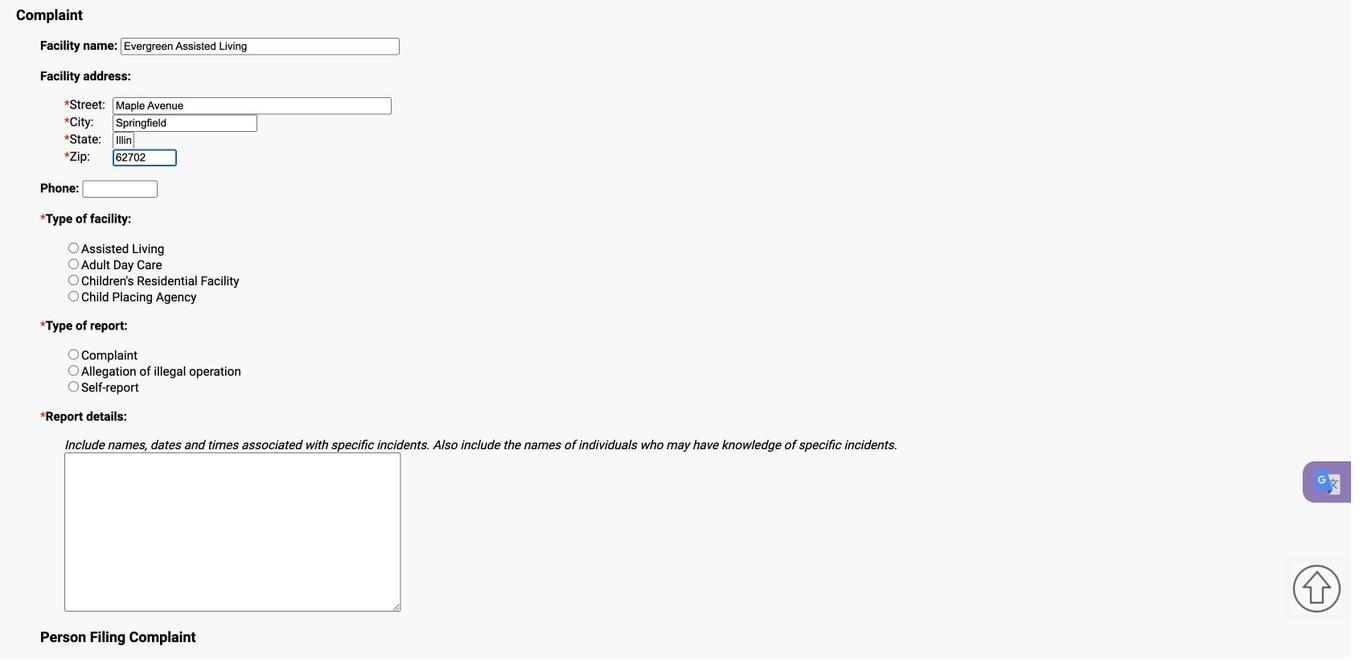 Task type: describe. For each thing, give the bounding box(es) containing it.
google translate logo image
[[1316, 470, 1341, 495]]



Task type: locate. For each thing, give the bounding box(es) containing it.
None text field
[[113, 98, 392, 115], [113, 115, 258, 132], [113, 132, 134, 149], [113, 149, 177, 167], [64, 453, 401, 613], [113, 98, 392, 115], [113, 115, 258, 132], [113, 132, 134, 149], [113, 149, 177, 167], [64, 453, 401, 613]]

None text field
[[121, 38, 400, 55]]

None field
[[82, 181, 158, 198]]

None radio
[[68, 243, 79, 253], [68, 259, 79, 269], [68, 275, 79, 286], [68, 382, 79, 392], [68, 243, 79, 253], [68, 259, 79, 269], [68, 275, 79, 286], [68, 382, 79, 392]]

None radio
[[68, 291, 79, 302], [68, 350, 79, 360], [68, 366, 79, 376], [68, 291, 79, 302], [68, 350, 79, 360], [68, 366, 79, 376]]



